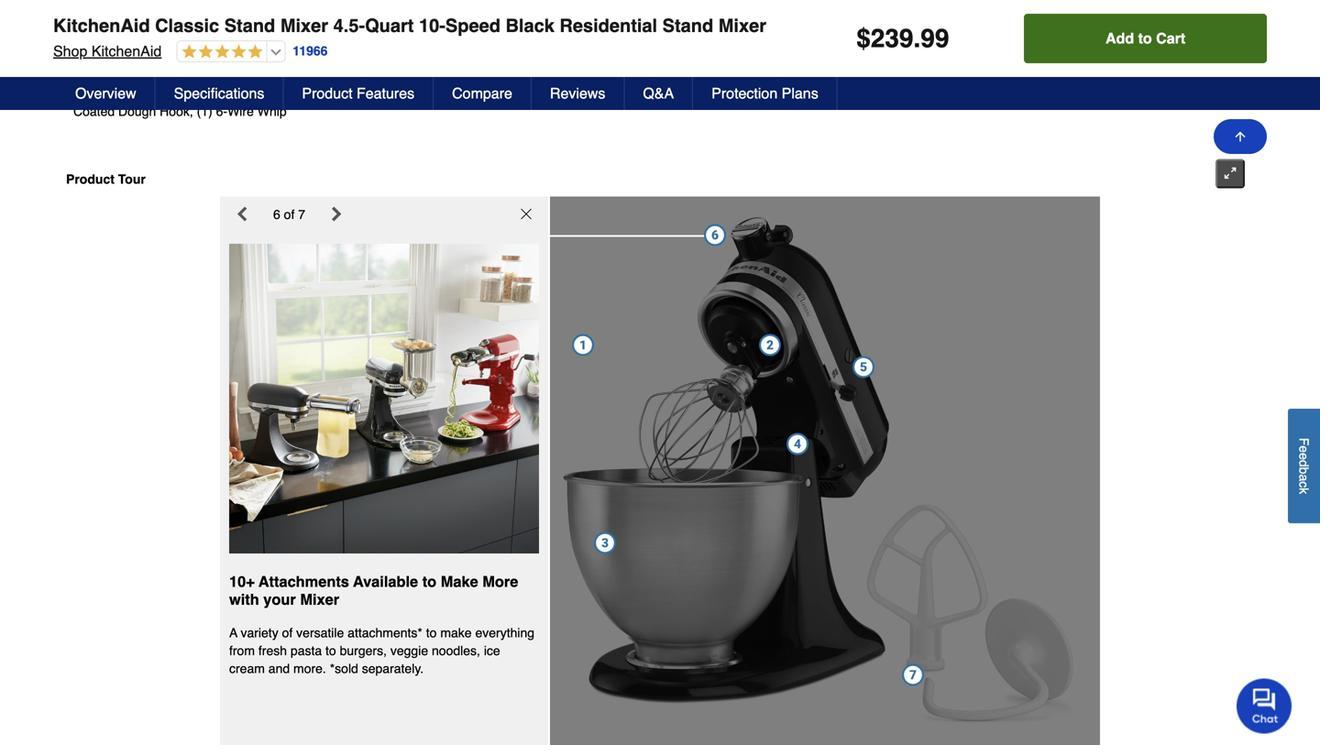 Task type: vqa. For each thing, say whether or not it's contained in the screenshot.
the top Coated
yes



Task type: locate. For each thing, give the bounding box(es) containing it.
quart for 4.5
[[114, 86, 146, 101]]

quart
[[365, 15, 414, 36], [114, 86, 146, 101]]

2 e from the top
[[1297, 453, 1312, 460]]

f e e d b a c k
[[1297, 438, 1312, 494]]

0 vertical spatial coated
[[292, 86, 334, 101]]

0 vertical spatial quart
[[365, 15, 414, 36]]

e up d
[[1297, 446, 1312, 453]]

mixer
[[280, 15, 328, 36], [719, 15, 767, 36], [300, 591, 339, 609]]

2 stand from the left
[[663, 15, 714, 36]]

stand up 4.8 stars image
[[224, 15, 275, 36]]

coated down 4.5
[[73, 104, 115, 119]]

beater,
[[362, 86, 403, 101]]

of
[[284, 207, 295, 222], [282, 626, 293, 640]]

plans
[[782, 85, 818, 102]]

more.
[[293, 662, 326, 676]]

$
[[857, 24, 871, 53]]

quart left 10-
[[365, 15, 414, 36]]

residential
[[560, 15, 657, 36]]

e up b
[[1297, 453, 1312, 460]]

coated
[[292, 86, 334, 101], [73, 104, 115, 119]]

arrow up image
[[1233, 129, 1248, 144]]

stand up q&a
[[663, 15, 714, 36]]

1 e from the top
[[1297, 446, 1312, 453]]

mixer inside 10+ attachments available to make more with your mixer
[[300, 591, 339, 609]]

0 horizontal spatial stand
[[224, 15, 275, 36]]

shop
[[53, 43, 87, 60]]

kitchenaid up shop kitchenaid
[[53, 15, 150, 36]]

cart
[[1156, 30, 1186, 47]]

0 horizontal spatial coated
[[73, 104, 115, 119]]

add to cart button
[[1024, 14, 1267, 63]]

versatile
[[296, 626, 344, 640]]

0 horizontal spatial quart
[[114, 86, 146, 101]]

attachments
[[259, 573, 349, 591]]

veggie
[[390, 644, 428, 658]]

specifications
[[174, 85, 264, 102]]

product for product features
[[302, 85, 353, 102]]

product inside button
[[302, 85, 353, 102]]

e
[[1297, 446, 1312, 453], [1297, 453, 1312, 460]]

1 vertical spatial product
[[66, 172, 115, 187]]

wire
[[227, 104, 254, 119]]

compare
[[452, 85, 512, 102]]

stainless
[[150, 86, 202, 101]]

kitchenaid up k455
[[92, 43, 162, 60]]

add to cart
[[1106, 30, 1186, 47]]

mixer down attachments
[[300, 591, 339, 609]]

with
[[229, 591, 259, 609]]

cream
[[229, 662, 265, 676]]

everything
[[475, 626, 535, 640]]

11966
[[293, 44, 328, 58]]

protection plans
[[712, 85, 818, 102]]

to
[[1138, 30, 1152, 47], [422, 573, 437, 591], [426, 626, 437, 640], [326, 644, 336, 658]]

kitchenaid
[[53, 15, 150, 36], [92, 43, 162, 60]]

*sold
[[330, 662, 358, 676]]

0 vertical spatial product
[[302, 85, 353, 102]]

1 vertical spatial of
[[282, 626, 293, 640]]

(1) left 6-
[[197, 104, 212, 119]]

make
[[441, 573, 478, 591]]

6 of 7
[[273, 207, 305, 222]]

of inside the a variety of versatile attachments* to make everything from fresh pasta to burgers, veggie noodles, ice cream and more. *sold separately.
[[282, 626, 293, 640]]

1 horizontal spatial stand
[[663, 15, 714, 36]]

to inside 10+ attachments available to make more with your mixer
[[422, 573, 437, 591]]

quart up dough
[[114, 86, 146, 101]]

0 vertical spatial of
[[284, 207, 295, 222]]

hook,
[[160, 104, 193, 119]]

reviews
[[550, 85, 605, 102]]

0 horizontal spatial product
[[66, 172, 115, 187]]

0 vertical spatial kitchenaid
[[53, 15, 150, 36]]

flat
[[337, 86, 359, 101]]

reviews button
[[532, 77, 625, 110]]

model k455 includes (1) 4.5 quart stainless steel bowl, (1) coated flat beater, (1) coated dough hook, (1) 6-wire whip
[[73, 63, 422, 119]]

and
[[268, 662, 290, 676]]

quart for 4.5-
[[365, 15, 414, 36]]

product
[[302, 85, 353, 102], [66, 172, 115, 187]]

product left tour
[[66, 172, 115, 187]]

6
[[273, 207, 280, 222]]

1 horizontal spatial quart
[[365, 15, 414, 36]]

c
[[1297, 481, 1312, 488]]

$ 239 . 99
[[857, 24, 949, 53]]

classic
[[155, 15, 219, 36]]

quart inside model k455 includes (1) 4.5 quart stainless steel bowl, (1) coated flat beater, (1) coated dough hook, (1) 6-wire whip
[[114, 86, 146, 101]]

speed
[[446, 15, 501, 36]]

coated left flat on the left of page
[[292, 86, 334, 101]]

burgers,
[[340, 644, 387, 658]]

(1)
[[73, 86, 89, 101], [273, 86, 289, 101], [407, 86, 422, 101], [197, 104, 212, 119]]

6-
[[216, 104, 227, 119]]

stand
[[224, 15, 275, 36], [663, 15, 714, 36]]

product features button
[[284, 77, 434, 110]]

add
[[1106, 30, 1134, 47]]

product down 11966
[[302, 85, 353, 102]]

kitchenaid classic stand mixer 4.5-quart 10-speed black residential stand mixer
[[53, 15, 767, 36]]

1 vertical spatial quart
[[114, 86, 146, 101]]

of up fresh
[[282, 626, 293, 640]]

of right 6 at the top left of the page
[[284, 207, 295, 222]]

1 horizontal spatial product
[[302, 85, 353, 102]]

more
[[482, 573, 518, 591]]

mixer up protection
[[719, 15, 767, 36]]

a variety of versatile attachments* to make everything from fresh pasta to burgers, veggie noodles, ice cream and more. *sold separately.
[[229, 626, 535, 676]]

make
[[440, 626, 472, 640]]



Task type: describe. For each thing, give the bounding box(es) containing it.
chat invite button image
[[1237, 678, 1293, 734]]

q&a button
[[625, 77, 693, 110]]

1 vertical spatial kitchenaid
[[92, 43, 162, 60]]

includes
[[148, 63, 200, 78]]

specifications button
[[156, 77, 284, 110]]

(1) right the beater,
[[407, 86, 422, 101]]

protection
[[712, 85, 778, 102]]

k
[[1297, 488, 1312, 494]]

product features
[[302, 85, 415, 102]]

f
[[1297, 438, 1312, 446]]

available
[[353, 573, 418, 591]]

4.5-
[[333, 15, 365, 36]]

1 stand from the left
[[224, 15, 275, 36]]

10-
[[419, 15, 446, 36]]

a
[[1297, 474, 1312, 481]]

(1) left 4.5
[[73, 86, 89, 101]]

protection plans button
[[693, 77, 838, 110]]

separately.
[[362, 662, 424, 676]]

k455
[[114, 63, 145, 78]]

1 horizontal spatial coated
[[292, 86, 334, 101]]

from
[[229, 644, 255, 658]]

variety
[[241, 626, 278, 640]]

a
[[229, 626, 237, 640]]

product for product tour
[[66, 172, 115, 187]]

f e e d b a c k button
[[1288, 409, 1320, 523]]

pasta
[[291, 644, 322, 658]]

b
[[1297, 467, 1312, 474]]

steel
[[205, 86, 235, 101]]

(1) up whip
[[273, 86, 289, 101]]

bowl,
[[238, 86, 270, 101]]

model
[[73, 63, 110, 78]]

10+
[[229, 573, 255, 591]]

239
[[871, 24, 914, 53]]

dough
[[118, 104, 156, 119]]

to inside button
[[1138, 30, 1152, 47]]

fresh
[[258, 644, 287, 658]]

features
[[357, 85, 415, 102]]

black
[[506, 15, 555, 36]]

compare button
[[434, 77, 532, 110]]

mixer up 11966
[[280, 15, 328, 36]]

ice
[[484, 644, 500, 658]]

product tour
[[66, 172, 146, 187]]

whip
[[257, 104, 287, 119]]

tour
[[118, 172, 146, 187]]

overview button
[[57, 77, 156, 110]]

10+ attachments available to make more with your mixer
[[229, 573, 518, 609]]

shop kitchenaid
[[53, 43, 162, 60]]

4.5
[[93, 86, 110, 101]]

99
[[921, 24, 949, 53]]

q&a
[[643, 85, 674, 102]]

overview
[[75, 85, 136, 102]]

noodles,
[[432, 644, 480, 658]]

7
[[298, 207, 305, 222]]

attachments*
[[348, 626, 423, 640]]

4.8 stars image
[[177, 44, 263, 61]]

your
[[263, 591, 296, 609]]

.
[[914, 24, 921, 53]]

d
[[1297, 460, 1312, 467]]

1 vertical spatial coated
[[73, 104, 115, 119]]



